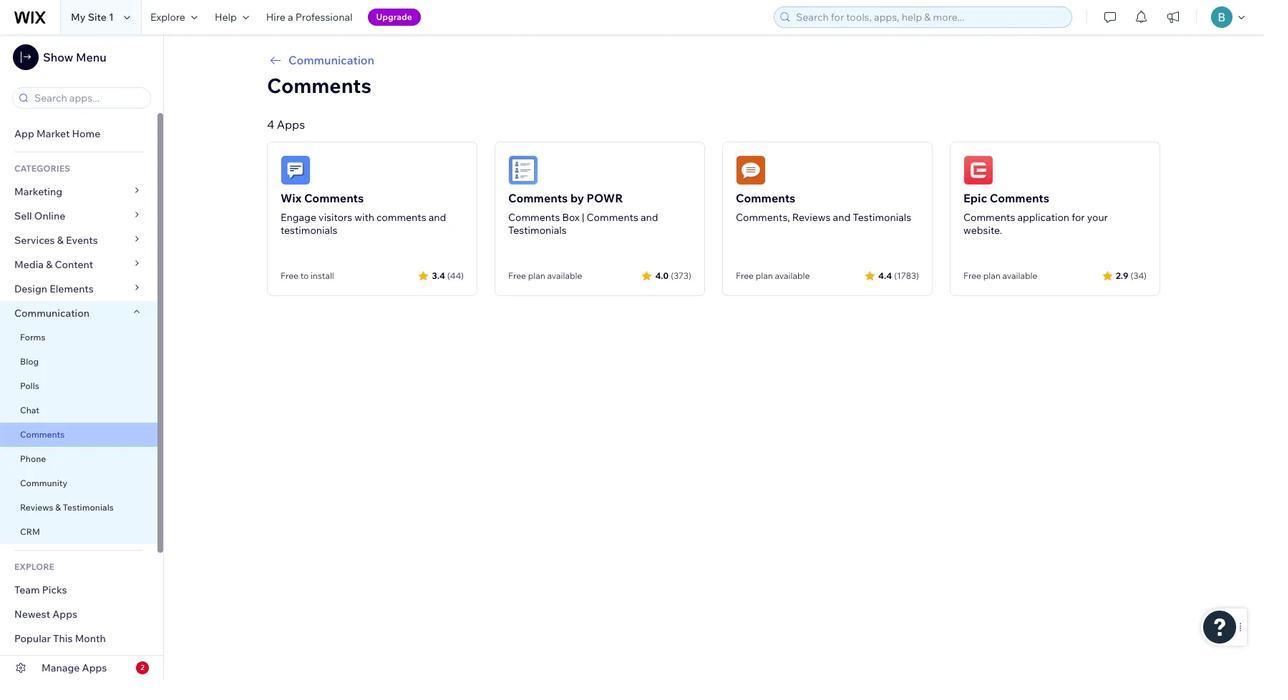 Task type: vqa. For each thing, say whether or not it's contained in the screenshot.
(px) to the left
no



Task type: describe. For each thing, give the bounding box(es) containing it.
(1783)
[[894, 270, 919, 281]]

month
[[75, 633, 106, 646]]

content
[[55, 258, 93, 271]]

4.0
[[655, 270, 669, 281]]

Search for tools, apps, help & more... field
[[792, 7, 1068, 27]]

plan for reviews
[[756, 271, 773, 281]]

free for epic comments
[[964, 271, 982, 281]]

comments left box at the top left of the page
[[508, 211, 560, 224]]

picks
[[42, 584, 67, 597]]

wix
[[281, 191, 302, 205]]

comments link
[[0, 423, 158, 448]]

to
[[300, 271, 309, 281]]

community
[[20, 478, 67, 489]]

market
[[36, 127, 70, 140]]

website.
[[964, 224, 1003, 237]]

available for comments
[[1003, 271, 1038, 281]]

my
[[71, 11, 86, 24]]

app
[[14, 127, 34, 140]]

plan for powr
[[528, 271, 545, 281]]

show
[[43, 50, 73, 64]]

app market home link
[[0, 122, 158, 146]]

reviews & testimonials link
[[0, 496, 158, 521]]

free for comments
[[736, 271, 754, 281]]

hire a professional
[[266, 11, 353, 24]]

this
[[53, 633, 73, 646]]

sidebar element
[[0, 34, 164, 681]]

phone link
[[0, 448, 158, 472]]

(44)
[[447, 270, 464, 281]]

application
[[1018, 211, 1070, 224]]

show menu button
[[13, 44, 106, 70]]

help
[[215, 11, 237, 24]]

services & events link
[[0, 228, 158, 253]]

|
[[582, 211, 585, 224]]

popular this month
[[14, 633, 106, 646]]

comments up 4 apps
[[267, 73, 371, 98]]

newest apps link
[[0, 603, 158, 627]]

popular this month link
[[0, 627, 158, 652]]

free to install
[[281, 271, 334, 281]]

blog
[[20, 357, 39, 367]]

phone
[[20, 454, 46, 465]]

help button
[[206, 0, 258, 34]]

professional
[[295, 11, 353, 24]]

epic comments logo image
[[964, 155, 994, 185]]

& for events
[[57, 234, 64, 247]]

testimonials inside sidebar element
[[63, 503, 114, 513]]

hire a professional link
[[258, 0, 361, 34]]

and inside wix comments engage visitors with comments and testimonials
[[429, 211, 446, 224]]

crm
[[20, 527, 40, 538]]

media
[[14, 258, 44, 271]]

upgrade button
[[368, 9, 421, 26]]

engage
[[281, 211, 316, 224]]

available for reviews
[[775, 271, 810, 281]]

crm link
[[0, 521, 158, 545]]

upgrade
[[376, 11, 412, 22]]

online
[[34, 210, 65, 223]]

(373)
[[671, 270, 692, 281]]

comments comments, reviews and testimonials
[[736, 191, 912, 224]]

powr
[[587, 191, 623, 205]]

categories
[[14, 163, 70, 174]]

newest apps
[[14, 609, 77, 621]]

comments
[[377, 211, 426, 224]]

services
[[14, 234, 55, 247]]

epic comments comments application for your website.
[[964, 191, 1108, 237]]

show menu
[[43, 50, 106, 64]]

menu
[[76, 50, 106, 64]]

marketing
[[14, 185, 62, 198]]

media & content
[[14, 258, 93, 271]]

team picks link
[[0, 579, 158, 603]]

site
[[88, 11, 107, 24]]

comments,
[[736, 211, 790, 224]]

visitors
[[319, 211, 352, 224]]

sell online
[[14, 210, 65, 223]]

for
[[1072, 211, 1085, 224]]

epic
[[964, 191, 987, 205]]

app market home
[[14, 127, 100, 140]]

forms
[[20, 332, 45, 343]]

wix comments engage visitors with comments and testimonials
[[281, 191, 446, 237]]

testimonials
[[281, 224, 338, 237]]

comments by powr comments box | comments and testimonials
[[508, 191, 658, 237]]

sell online link
[[0, 204, 158, 228]]

4.0 (373)
[[655, 270, 692, 281]]

testimonials inside comments by powr comments box | comments and testimonials
[[508, 224, 567, 237]]

design elements
[[14, 283, 94, 296]]

popular
[[14, 633, 51, 646]]



Task type: locate. For each thing, give the bounding box(es) containing it.
communication down professional
[[289, 53, 375, 67]]

2 vertical spatial apps
[[82, 662, 107, 675]]

free down website.
[[964, 271, 982, 281]]

reviews & testimonials
[[20, 503, 114, 513]]

free plan available for reviews
[[736, 271, 810, 281]]

apps for newest apps
[[52, 609, 77, 621]]

team
[[14, 584, 40, 597]]

manage apps
[[42, 662, 107, 675]]

0 vertical spatial communication
[[289, 53, 375, 67]]

your
[[1087, 211, 1108, 224]]

0 vertical spatial communication link
[[267, 52, 1161, 69]]

2 free from the left
[[508, 271, 526, 281]]

apps
[[277, 117, 305, 132], [52, 609, 77, 621], [82, 662, 107, 675]]

1
[[109, 11, 114, 24]]

box
[[562, 211, 580, 224]]

free plan available for comments
[[964, 271, 1038, 281]]

apps inside the newest apps link
[[52, 609, 77, 621]]

free for comments by powr
[[508, 271, 526, 281]]

3.4
[[432, 270, 445, 281]]

comments up comments,
[[736, 191, 796, 205]]

1 horizontal spatial and
[[641, 211, 658, 224]]

(34)
[[1131, 270, 1147, 281]]

2.9
[[1116, 270, 1129, 281]]

2 horizontal spatial and
[[833, 211, 851, 224]]

1 vertical spatial communication link
[[0, 301, 158, 326]]

2.9 (34)
[[1116, 270, 1147, 281]]

& right media
[[46, 258, 53, 271]]

services & events
[[14, 234, 98, 247]]

my site 1
[[71, 11, 114, 24]]

free plan available down comments,
[[736, 271, 810, 281]]

& down community
[[55, 503, 61, 513]]

1 vertical spatial apps
[[52, 609, 77, 621]]

1 and from the left
[[429, 211, 446, 224]]

free plan available for powr
[[508, 271, 582, 281]]

reviews up "crm"
[[20, 503, 53, 513]]

comments by powr logo image
[[508, 155, 538, 185]]

newest
[[14, 609, 50, 621]]

available down box at the top left of the page
[[547, 271, 582, 281]]

1 plan from the left
[[528, 271, 545, 281]]

2 horizontal spatial free plan available
[[964, 271, 1038, 281]]

0 horizontal spatial and
[[429, 211, 446, 224]]

3 plan from the left
[[984, 271, 1001, 281]]

manage
[[42, 662, 80, 675]]

forms link
[[0, 326, 158, 350]]

free plan available
[[508, 271, 582, 281], [736, 271, 810, 281], [964, 271, 1038, 281]]

reviews inside the comments comments, reviews and testimonials
[[792, 211, 831, 224]]

0 horizontal spatial reviews
[[20, 503, 53, 513]]

2 horizontal spatial plan
[[984, 271, 1001, 281]]

0 vertical spatial apps
[[277, 117, 305, 132]]

community link
[[0, 472, 158, 496]]

and inside the comments comments, reviews and testimonials
[[833, 211, 851, 224]]

wix comments logo image
[[281, 155, 311, 185]]

install
[[311, 271, 334, 281]]

& for content
[[46, 258, 53, 271]]

comments down powr on the top of the page
[[587, 211, 639, 224]]

1 vertical spatial communication
[[14, 307, 92, 320]]

1 horizontal spatial communication link
[[267, 52, 1161, 69]]

& left events
[[57, 234, 64, 247]]

0 horizontal spatial plan
[[528, 271, 545, 281]]

communication
[[289, 53, 375, 67], [14, 307, 92, 320]]

testimonials left |
[[508, 224, 567, 237]]

free down comments,
[[736, 271, 754, 281]]

0 vertical spatial reviews
[[792, 211, 831, 224]]

available for powr
[[547, 271, 582, 281]]

by
[[571, 191, 584, 205]]

blog link
[[0, 350, 158, 374]]

comments up phone
[[20, 430, 65, 440]]

explore
[[150, 11, 185, 24]]

2 vertical spatial &
[[55, 503, 61, 513]]

1 horizontal spatial apps
[[82, 662, 107, 675]]

0 horizontal spatial available
[[547, 271, 582, 281]]

comments logo image
[[736, 155, 766, 185]]

2 horizontal spatial apps
[[277, 117, 305, 132]]

testimonials down community link
[[63, 503, 114, 513]]

reviews right comments,
[[792, 211, 831, 224]]

comments inside wix comments engage visitors with comments and testimonials
[[304, 191, 364, 205]]

0 horizontal spatial communication
[[14, 307, 92, 320]]

0 horizontal spatial communication link
[[0, 301, 158, 326]]

apps for manage apps
[[82, 662, 107, 675]]

comments up 'visitors'
[[304, 191, 364, 205]]

4.4 (1783)
[[879, 270, 919, 281]]

2 plan from the left
[[756, 271, 773, 281]]

free plan available down box at the top left of the page
[[508, 271, 582, 281]]

2 horizontal spatial available
[[1003, 271, 1038, 281]]

1 horizontal spatial available
[[775, 271, 810, 281]]

0 horizontal spatial testimonials
[[63, 503, 114, 513]]

4 apps
[[267, 117, 305, 132]]

testimonials inside the comments comments, reviews and testimonials
[[853, 211, 912, 224]]

2 free plan available from the left
[[736, 271, 810, 281]]

elements
[[50, 283, 94, 296]]

2
[[140, 664, 144, 673]]

1 horizontal spatial testimonials
[[508, 224, 567, 237]]

reviews inside reviews & testimonials link
[[20, 503, 53, 513]]

communication inside sidebar element
[[14, 307, 92, 320]]

testimonials up 4.4
[[853, 211, 912, 224]]

media & content link
[[0, 253, 158, 277]]

available
[[547, 271, 582, 281], [775, 271, 810, 281], [1003, 271, 1038, 281]]

and
[[429, 211, 446, 224], [641, 211, 658, 224], [833, 211, 851, 224]]

comments down comments by powr logo
[[508, 191, 568, 205]]

4.4
[[879, 270, 892, 281]]

chat
[[20, 405, 39, 416]]

2 available from the left
[[775, 271, 810, 281]]

comments
[[267, 73, 371, 98], [304, 191, 364, 205], [508, 191, 568, 205], [736, 191, 796, 205], [990, 191, 1050, 205], [508, 211, 560, 224], [587, 211, 639, 224], [964, 211, 1015, 224], [20, 430, 65, 440]]

polls
[[20, 381, 39, 392]]

apps up this on the left bottom
[[52, 609, 77, 621]]

4 free from the left
[[964, 271, 982, 281]]

1 horizontal spatial plan
[[756, 271, 773, 281]]

comments inside sidebar element
[[20, 430, 65, 440]]

1 horizontal spatial free plan available
[[736, 271, 810, 281]]

apps down month
[[82, 662, 107, 675]]

with
[[355, 211, 374, 224]]

3 free plan available from the left
[[964, 271, 1038, 281]]

plan for comments
[[984, 271, 1001, 281]]

1 vertical spatial reviews
[[20, 503, 53, 513]]

polls link
[[0, 374, 158, 399]]

free plan available down website.
[[964, 271, 1038, 281]]

design
[[14, 283, 47, 296]]

1 horizontal spatial reviews
[[792, 211, 831, 224]]

Search apps... field
[[30, 88, 146, 108]]

reviews
[[792, 211, 831, 224], [20, 503, 53, 513]]

chat link
[[0, 399, 158, 423]]

marketing link
[[0, 180, 158, 204]]

3 available from the left
[[1003, 271, 1038, 281]]

free
[[281, 271, 299, 281], [508, 271, 526, 281], [736, 271, 754, 281], [964, 271, 982, 281]]

1 horizontal spatial communication
[[289, 53, 375, 67]]

design elements link
[[0, 277, 158, 301]]

0 horizontal spatial apps
[[52, 609, 77, 621]]

communication down design elements
[[14, 307, 92, 320]]

1 available from the left
[[547, 271, 582, 281]]

1 free from the left
[[281, 271, 299, 281]]

0 vertical spatial &
[[57, 234, 64, 247]]

& inside 'link'
[[46, 258, 53, 271]]

comments inside the comments comments, reviews and testimonials
[[736, 191, 796, 205]]

3 and from the left
[[833, 211, 851, 224]]

plan
[[528, 271, 545, 281], [756, 271, 773, 281], [984, 271, 1001, 281]]

available down application
[[1003, 271, 1038, 281]]

1 free plan available from the left
[[508, 271, 582, 281]]

apps right 4
[[277, 117, 305, 132]]

hire
[[266, 11, 286, 24]]

0 horizontal spatial free plan available
[[508, 271, 582, 281]]

& for testimonials
[[55, 503, 61, 513]]

2 and from the left
[[641, 211, 658, 224]]

and inside comments by powr comments box | comments and testimonials
[[641, 211, 658, 224]]

free left to
[[281, 271, 299, 281]]

events
[[66, 234, 98, 247]]

home
[[72, 127, 100, 140]]

2 horizontal spatial testimonials
[[853, 211, 912, 224]]

free for wix comments
[[281, 271, 299, 281]]

team picks
[[14, 584, 67, 597]]

comments down epic
[[964, 211, 1015, 224]]

a
[[288, 11, 293, 24]]

available down comments,
[[775, 271, 810, 281]]

1 vertical spatial &
[[46, 258, 53, 271]]

sell
[[14, 210, 32, 223]]

comments up application
[[990, 191, 1050, 205]]

3 free from the left
[[736, 271, 754, 281]]

explore
[[14, 562, 54, 573]]

apps for 4 apps
[[277, 117, 305, 132]]

free right (44)
[[508, 271, 526, 281]]



